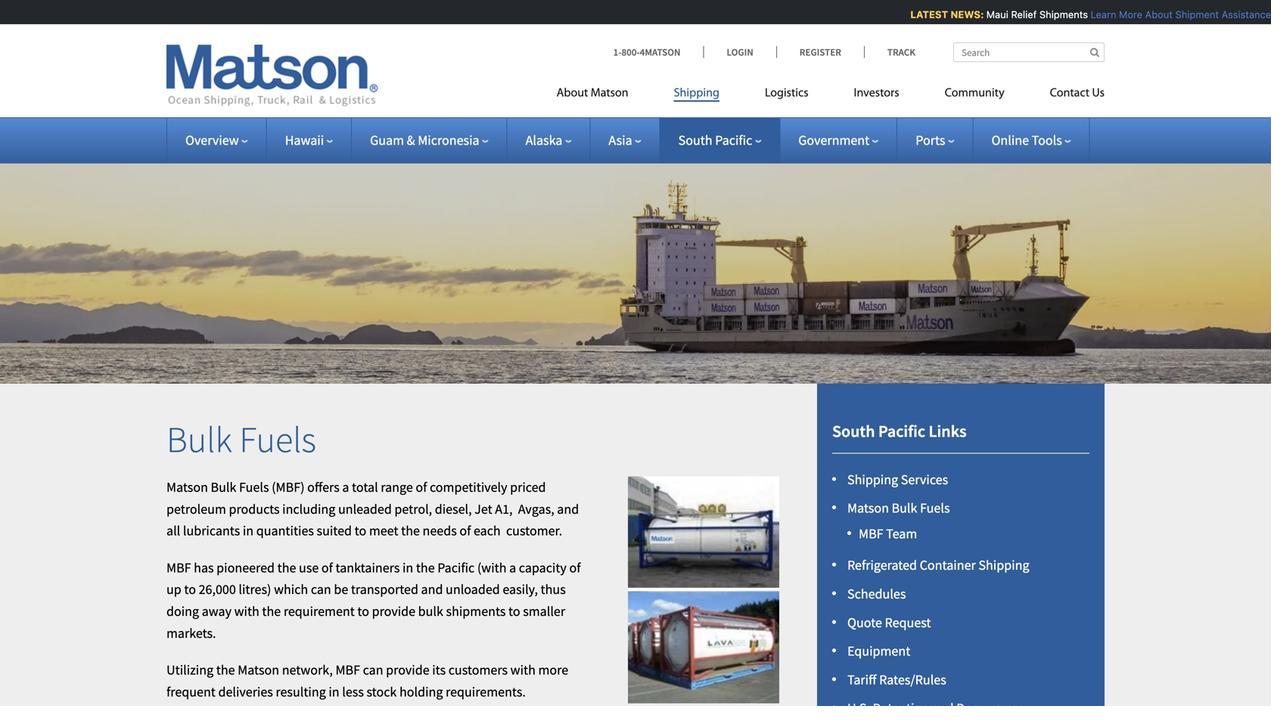 Task type: locate. For each thing, give the bounding box(es) containing it.
2 horizontal spatial mbf
[[859, 525, 884, 542]]

1 vertical spatial about
[[557, 87, 589, 100]]

shipping right 'container'
[[979, 557, 1030, 574]]

shipping inside 'shipping' link
[[674, 87, 720, 100]]

news:
[[946, 9, 979, 20]]

0 vertical spatial south
[[679, 132, 713, 149]]

shipping up the south pacific
[[674, 87, 720, 100]]

of down diesel,
[[460, 522, 471, 539]]

pacific
[[716, 132, 753, 149], [879, 421, 926, 442], [438, 559, 475, 576]]

mbf has pioneered the use of tanktainers in the pacific (with a capacity of up to 26,000 litres) which can be transported and unloaded easily, thus doing away with the requirement to provide bulk shipments to smaller markets.
[[167, 559, 581, 642]]

pacific down 'shipping' link
[[716, 132, 753, 149]]

mbf for mbf has pioneered the use of tanktainers in the pacific (with a capacity of up to 26,000 litres) which can be transported and unloaded easily, thus doing away with the requirement to provide bulk shipments to smaller markets.
[[167, 559, 191, 576]]

can left be
[[311, 581, 331, 598]]

with left more
[[511, 662, 536, 679]]

0 horizontal spatial about
[[557, 87, 589, 100]]

matson bulk fuels
[[848, 500, 951, 517]]

2 vertical spatial pacific
[[438, 559, 475, 576]]

1 vertical spatial and
[[421, 581, 443, 598]]

south for south pacific
[[679, 132, 713, 149]]

2 vertical spatial mbf
[[336, 662, 360, 679]]

0 horizontal spatial can
[[311, 581, 331, 598]]

0 vertical spatial about
[[1140, 9, 1168, 20]]

1 vertical spatial in
[[403, 559, 414, 576]]

the down petrol,
[[401, 522, 420, 539]]

o
[[1269, 9, 1272, 20]]

fuels
[[240, 417, 316, 462], [239, 479, 269, 496], [921, 500, 951, 517]]

a
[[342, 479, 349, 496], [510, 559, 517, 576]]

None search field
[[954, 42, 1105, 62]]

1 horizontal spatial mbf
[[336, 662, 360, 679]]

800-
[[622, 46, 640, 58]]

0 horizontal spatial in
[[243, 522, 254, 539]]

1 horizontal spatial in
[[329, 684, 340, 701]]

1 horizontal spatial shipping
[[848, 471, 899, 488]]

diesel,
[[435, 501, 472, 518]]

the down litres)
[[262, 603, 281, 620]]

utilizing the matson network, mbf can provide its customers with more frequent deliveries resulting in less stock holding requirements.
[[167, 662, 569, 701]]

matson up petroleum
[[167, 479, 208, 496]]

0 horizontal spatial and
[[421, 581, 443, 598]]

asia
[[609, 132, 633, 149]]

1 vertical spatial with
[[511, 662, 536, 679]]

logistics
[[765, 87, 809, 100]]

a inside "matson bulk fuels (mbf) offers a total range of competitively priced petroleum products including unleaded petrol, diesel, jet a1,  avgas, and all lubricants in quantities suited to meet the needs of each  customer."
[[342, 479, 349, 496]]

provide up the holding
[[386, 662, 430, 679]]

investors
[[854, 87, 900, 100]]

maui
[[981, 9, 1003, 20]]

services
[[902, 471, 949, 488]]

fuels inside "matson bulk fuels (mbf) offers a total range of competitively priced petroleum products including unleaded petrol, diesel, jet a1,  avgas, and all lubricants in quantities suited to meet the needs of each  customer."
[[239, 479, 269, 496]]

1 horizontal spatial can
[[363, 662, 384, 679]]

bulk for matson bulk fuels (mbf) offers a total range of competitively priced petroleum products including unleaded petrol, diesel, jet a1,  avgas, and all lubricants in quantities suited to meet the needs of each  customer.
[[211, 479, 237, 496]]

about matson link
[[557, 80, 652, 111]]

unloaded
[[446, 581, 500, 598]]

south pacific links
[[833, 421, 967, 442]]

mbf inside mbf has pioneered the use of tanktainers in the pacific (with a capacity of up to 26,000 litres) which can be transported and unloaded easily, thus doing away with the requirement to provide bulk shipments to smaller markets.
[[167, 559, 191, 576]]

to down unleaded
[[355, 522, 367, 539]]

pioneered
[[217, 559, 275, 576]]

1 horizontal spatial south
[[833, 421, 876, 442]]

schedules
[[848, 586, 907, 603]]

matson up "mbf team" on the right of page
[[848, 500, 890, 517]]

about up alaska link
[[557, 87, 589, 100]]

asia link
[[609, 132, 642, 149]]

bulk
[[418, 603, 444, 620]]

utilizing
[[167, 662, 214, 679]]

provide inside mbf has pioneered the use of tanktainers in the pacific (with a capacity of up to 26,000 litres) which can be transported and unloaded easily, thus doing away with the requirement to provide bulk shipments to smaller markets.
[[372, 603, 416, 620]]

0 vertical spatial a
[[342, 479, 349, 496]]

matson up deliveries
[[238, 662, 279, 679]]

and up customer.
[[557, 501, 579, 518]]

1 horizontal spatial a
[[510, 559, 517, 576]]

mbf up up
[[167, 559, 191, 576]]

transported
[[351, 581, 419, 598]]

0 vertical spatial and
[[557, 501, 579, 518]]

with down litres)
[[234, 603, 260, 620]]

shipping
[[674, 87, 720, 100], [848, 471, 899, 488], [979, 557, 1030, 574]]

0 horizontal spatial pacific
[[438, 559, 475, 576]]

0 horizontal spatial a
[[342, 479, 349, 496]]

pacific inside section
[[879, 421, 926, 442]]

matson inside south pacific links section
[[848, 500, 890, 517]]

team
[[887, 525, 918, 542]]

1 vertical spatial bulk
[[211, 479, 237, 496]]

mbf up less
[[336, 662, 360, 679]]

the left use
[[278, 559, 296, 576]]

pacific up unloaded
[[438, 559, 475, 576]]

0 horizontal spatial with
[[234, 603, 260, 620]]

more
[[1114, 9, 1138, 20]]

1 vertical spatial provide
[[386, 662, 430, 679]]

0 vertical spatial pacific
[[716, 132, 753, 149]]

0 horizontal spatial south
[[679, 132, 713, 149]]

0 vertical spatial provide
[[372, 603, 416, 620]]

1 vertical spatial shipping
[[848, 471, 899, 488]]

community
[[945, 87, 1005, 100]]

less
[[342, 684, 364, 701]]

1 vertical spatial south
[[833, 421, 876, 442]]

can
[[311, 581, 331, 598], [363, 662, 384, 679]]

0 horizontal spatial mbf
[[167, 559, 191, 576]]

about right more
[[1140, 9, 1168, 20]]

government
[[799, 132, 870, 149]]

south pacific link
[[679, 132, 762, 149]]

0 vertical spatial can
[[311, 581, 331, 598]]

2 horizontal spatial in
[[403, 559, 414, 576]]

(with
[[478, 559, 507, 576]]

the inside utilizing the matson network, mbf can provide its customers with more frequent deliveries resulting in less stock holding requirements.
[[216, 662, 235, 679]]

0 vertical spatial in
[[243, 522, 254, 539]]

rates/rules
[[880, 671, 947, 688]]

1 vertical spatial mbf
[[167, 559, 191, 576]]

guam
[[370, 132, 404, 149]]

the up deliveries
[[216, 662, 235, 679]]

can inside utilizing the matson network, mbf can provide its customers with more frequent deliveries resulting in less stock holding requirements.
[[363, 662, 384, 679]]

to
[[355, 522, 367, 539], [184, 581, 196, 598], [358, 603, 369, 620], [509, 603, 521, 620]]

south pacific links section
[[799, 384, 1124, 706]]

tariff rates/rules link
[[848, 671, 947, 688]]

to right up
[[184, 581, 196, 598]]

which
[[274, 581, 308, 598]]

1-800-4matson
[[614, 46, 681, 58]]

2 vertical spatial in
[[329, 684, 340, 701]]

deliveries
[[218, 684, 273, 701]]

south up the shipping services link
[[833, 421, 876, 442]]

learn more about shipment assistance o link
[[1086, 9, 1272, 20]]

0 vertical spatial with
[[234, 603, 260, 620]]

requirements.
[[446, 684, 526, 701]]

of right use
[[322, 559, 333, 576]]

shipping up matson bulk fuels link
[[848, 471, 899, 488]]

bulk for matson bulk fuels
[[892, 500, 918, 517]]

fuels up "(mbf)"
[[240, 417, 316, 462]]

1 vertical spatial pacific
[[879, 421, 926, 442]]

south down 'shipping' link
[[679, 132, 713, 149]]

easily,
[[503, 581, 538, 598]]

shipping for shipping
[[674, 87, 720, 100]]

search image
[[1091, 47, 1100, 57]]

holding
[[400, 684, 443, 701]]

guam & micronesia link
[[370, 132, 489, 149]]

a right (with at the bottom left of page
[[510, 559, 517, 576]]

0 horizontal spatial shipping
[[674, 87, 720, 100]]

shipping link
[[652, 80, 743, 111]]

fuels down services
[[921, 500, 951, 517]]

container
[[920, 557, 976, 574]]

contact us
[[1051, 87, 1105, 100]]

1 vertical spatial can
[[363, 662, 384, 679]]

1 horizontal spatial pacific
[[716, 132, 753, 149]]

2 vertical spatial fuels
[[921, 500, 951, 517]]

pacific for south pacific
[[716, 132, 753, 149]]

in left less
[[329, 684, 340, 701]]

the
[[401, 522, 420, 539], [278, 559, 296, 576], [416, 559, 435, 576], [262, 603, 281, 620], [216, 662, 235, 679]]

provide down transported
[[372, 603, 416, 620]]

2 vertical spatial bulk
[[892, 500, 918, 517]]

matson bulk fuels link
[[848, 500, 951, 517]]

assistance
[[1217, 9, 1266, 20]]

south inside section
[[833, 421, 876, 442]]

can up stock
[[363, 662, 384, 679]]

latest news: maui relief shipments learn more about shipment assistance o
[[905, 9, 1272, 20]]

and up bulk
[[421, 581, 443, 598]]

bulk
[[167, 417, 232, 462], [211, 479, 237, 496], [892, 500, 918, 517]]

pacific left links
[[879, 421, 926, 442]]

fuels inside south pacific links section
[[921, 500, 951, 517]]

a left the total
[[342, 479, 349, 496]]

matson down 1-
[[591, 87, 629, 100]]

bulk inside south pacific links section
[[892, 500, 918, 517]]

login link
[[704, 46, 777, 58]]

its
[[433, 662, 446, 679]]

bulk inside "matson bulk fuels (mbf) offers a total range of competitively priced petroleum products including unleaded petrol, diesel, jet a1,  avgas, and all lubricants in quantities suited to meet the needs of each  customer."
[[211, 479, 237, 496]]

1 horizontal spatial with
[[511, 662, 536, 679]]

2 horizontal spatial pacific
[[879, 421, 926, 442]]

0 vertical spatial mbf
[[859, 525, 884, 542]]

1 vertical spatial fuels
[[239, 479, 269, 496]]

customer.
[[506, 522, 563, 539]]

1 horizontal spatial about
[[1140, 9, 1168, 20]]

0 vertical spatial shipping
[[674, 87, 720, 100]]

offers
[[307, 479, 340, 496]]

2 horizontal spatial shipping
[[979, 557, 1030, 574]]

1 horizontal spatial and
[[557, 501, 579, 518]]

to down transported
[[358, 603, 369, 620]]

in down products
[[243, 522, 254, 539]]

to inside "matson bulk fuels (mbf) offers a total range of competitively priced petroleum products including unleaded petrol, diesel, jet a1,  avgas, and all lubricants in quantities suited to meet the needs of each  customer."
[[355, 522, 367, 539]]

government link
[[799, 132, 879, 149]]

fuels up products
[[239, 479, 269, 496]]

can inside mbf has pioneered the use of tanktainers in the pacific (with a capacity of up to 26,000 litres) which can be transported and unloaded easily, thus doing away with the requirement to provide bulk shipments to smaller markets.
[[311, 581, 331, 598]]

mbf left the team in the bottom right of the page
[[859, 525, 884, 542]]

request
[[885, 614, 932, 631]]

links
[[929, 421, 967, 442]]

a1,
[[495, 501, 513, 518]]

mbf inside south pacific links section
[[859, 525, 884, 542]]

1 vertical spatial a
[[510, 559, 517, 576]]

ports
[[916, 132, 946, 149]]

in up transported
[[403, 559, 414, 576]]

learn
[[1086, 9, 1111, 20]]

away
[[202, 603, 232, 620]]

south
[[679, 132, 713, 149], [833, 421, 876, 442]]

provide
[[372, 603, 416, 620], [386, 662, 430, 679]]



Task type: describe. For each thing, give the bounding box(es) containing it.
latest
[[905, 9, 943, 20]]

alaska
[[526, 132, 563, 149]]

blue matson logo with ocean, shipping, truck, rail and logistics written beneath it. image
[[167, 45, 379, 107]]

matson bulk fuels (mbf) offers a total range of competitively priced petroleum products including unleaded petrol, diesel, jet a1,  avgas, and all lubricants in quantities suited to meet the needs of each  customer.
[[167, 479, 579, 539]]

micronesia
[[418, 132, 480, 149]]

provide inside utilizing the matson network, mbf can provide its customers with more frequent deliveries resulting in less stock holding requirements.
[[386, 662, 430, 679]]

up
[[167, 581, 182, 598]]

alaska link
[[526, 132, 572, 149]]

tools
[[1032, 132, 1063, 149]]

in inside utilizing the matson network, mbf can provide its customers with more frequent deliveries resulting in less stock holding requirements.
[[329, 684, 340, 701]]

overview link
[[185, 132, 248, 149]]

overview
[[185, 132, 239, 149]]

in inside "matson bulk fuels (mbf) offers a total range of competitively priced petroleum products including unleaded petrol, diesel, jet a1,  avgas, and all lubricants in quantities suited to meet the needs of each  customer."
[[243, 522, 254, 539]]

and inside "matson bulk fuels (mbf) offers a total range of competitively priced petroleum products including unleaded petrol, diesel, jet a1,  avgas, and all lubricants in quantities suited to meet the needs of each  customer."
[[557, 501, 579, 518]]

top menu navigation
[[557, 80, 1105, 111]]

community link
[[923, 80, 1028, 111]]

investors link
[[832, 80, 923, 111]]

hawaii
[[285, 132, 324, 149]]

Search search field
[[954, 42, 1105, 62]]

26,000
[[199, 581, 236, 598]]

pacific for south pacific links
[[879, 421, 926, 442]]

shipments
[[1035, 9, 1083, 20]]

doing
[[167, 603, 199, 620]]

ports link
[[916, 132, 955, 149]]

unleaded
[[338, 501, 392, 518]]

mbf team link
[[859, 525, 918, 542]]

0 vertical spatial fuels
[[240, 417, 316, 462]]

lubricants
[[183, 522, 240, 539]]

the down the needs
[[416, 559, 435, 576]]

contact
[[1051, 87, 1090, 100]]

with inside utilizing the matson network, mbf can provide its customers with more frequent deliveries resulting in less stock holding requirements.
[[511, 662, 536, 679]]

2 vertical spatial shipping
[[979, 557, 1030, 574]]

online
[[992, 132, 1030, 149]]

all
[[167, 522, 180, 539]]

requirement
[[284, 603, 355, 620]]

quote
[[848, 614, 883, 631]]

frequent
[[167, 684, 216, 701]]

matson inside top menu navigation
[[591, 87, 629, 100]]

with inside mbf has pioneered the use of tanktainers in the pacific (with a capacity of up to 26,000 litres) which can be transported and unloaded easily, thus doing away with the requirement to provide bulk shipments to smaller markets.
[[234, 603, 260, 620]]

&
[[407, 132, 415, 149]]

register
[[800, 46, 842, 58]]

quote request link
[[848, 614, 932, 631]]

contact us link
[[1028, 80, 1105, 111]]

mbf for mbf team
[[859, 525, 884, 542]]

jet
[[475, 501, 493, 518]]

tariff rates/rules
[[848, 671, 947, 688]]

total
[[352, 479, 378, 496]]

equipment link
[[848, 643, 911, 660]]

and inside mbf has pioneered the use of tanktainers in the pacific (with a capacity of up to 26,000 litres) which can be transported and unloaded easily, thus doing away with the requirement to provide bulk shipments to smaller markets.
[[421, 581, 443, 598]]

banner image
[[0, 139, 1272, 384]]

priced
[[510, 479, 546, 496]]

about inside top menu navigation
[[557, 87, 589, 100]]

petroleum
[[167, 501, 226, 518]]

logistics link
[[743, 80, 832, 111]]

guam & micronesia
[[370, 132, 480, 149]]

track
[[888, 46, 916, 58]]

litres)
[[239, 581, 271, 598]]

refrigerated
[[848, 557, 918, 574]]

relief
[[1006, 9, 1032, 20]]

track link
[[865, 46, 916, 58]]

1-
[[614, 46, 622, 58]]

quote request
[[848, 614, 932, 631]]

4matson
[[640, 46, 681, 58]]

stock
[[367, 684, 397, 701]]

hawaii link
[[285, 132, 333, 149]]

shipping for shipping services
[[848, 471, 899, 488]]

tariff
[[848, 671, 877, 688]]

shipping services
[[848, 471, 949, 488]]

equipment
[[848, 643, 911, 660]]

of up petrol,
[[416, 479, 427, 496]]

range
[[381, 479, 413, 496]]

including
[[283, 501, 336, 518]]

fuels for matson bulk fuels
[[921, 500, 951, 517]]

matson inside utilizing the matson network, mbf can provide its customers with more frequent deliveries resulting in less stock holding requirements.
[[238, 662, 279, 679]]

in inside mbf has pioneered the use of tanktainers in the pacific (with a capacity of up to 26,000 litres) which can be transported and unloaded easily, thus doing away with the requirement to provide bulk shipments to smaller markets.
[[403, 559, 414, 576]]

schedules link
[[848, 586, 907, 603]]

competitively
[[430, 479, 508, 496]]

has
[[194, 559, 214, 576]]

products
[[229, 501, 280, 518]]

south pacific
[[679, 132, 753, 149]]

1-800-4matson link
[[614, 46, 704, 58]]

south for south pacific links
[[833, 421, 876, 442]]

online tools link
[[992, 132, 1072, 149]]

smaller
[[523, 603, 566, 620]]

a inside mbf has pioneered the use of tanktainers in the pacific (with a capacity of up to 26,000 litres) which can be transported and unloaded easily, thus doing away with the requirement to provide bulk shipments to smaller markets.
[[510, 559, 517, 576]]

us
[[1093, 87, 1105, 100]]

resulting
[[276, 684, 326, 701]]

refrigerated container shipping
[[848, 557, 1030, 574]]

(mbf)
[[272, 479, 305, 496]]

quantities
[[256, 522, 314, 539]]

mbf inside utilizing the matson network, mbf can provide its customers with more frequent deliveries resulting in less stock holding requirements.
[[336, 662, 360, 679]]

matson inside "matson bulk fuels (mbf) offers a total range of competitively priced petroleum products including unleaded petrol, diesel, jet a1,  avgas, and all lubricants in quantities suited to meet the needs of each  customer."
[[167, 479, 208, 496]]

to down the easily,
[[509, 603, 521, 620]]

shipping services link
[[848, 471, 949, 488]]

needs
[[423, 522, 457, 539]]

online tools
[[992, 132, 1063, 149]]

login
[[727, 46, 754, 58]]

0 vertical spatial bulk
[[167, 417, 232, 462]]

the inside "matson bulk fuels (mbf) offers a total range of competitively priced petroleum products including unleaded petrol, diesel, jet a1,  avgas, and all lubricants in quantities suited to meet the needs of each  customer."
[[401, 522, 420, 539]]

be
[[334, 581, 348, 598]]

about matson
[[557, 87, 629, 100]]

of right capacity
[[570, 559, 581, 576]]

bulk fuels
[[167, 417, 316, 462]]

fuels for matson bulk fuels (mbf) offers a total range of competitively priced petroleum products including unleaded petrol, diesel, jet a1,  avgas, and all lubricants in quantities suited to meet the needs of each  customer.
[[239, 479, 269, 496]]

pacific inside mbf has pioneered the use of tanktainers in the pacific (with a capacity of up to 26,000 litres) which can be transported and unloaded easily, thus doing away with the requirement to provide bulk shipments to smaller markets.
[[438, 559, 475, 576]]

register link
[[777, 46, 865, 58]]



Task type: vqa. For each thing, say whether or not it's contained in the screenshot.
MBF
yes



